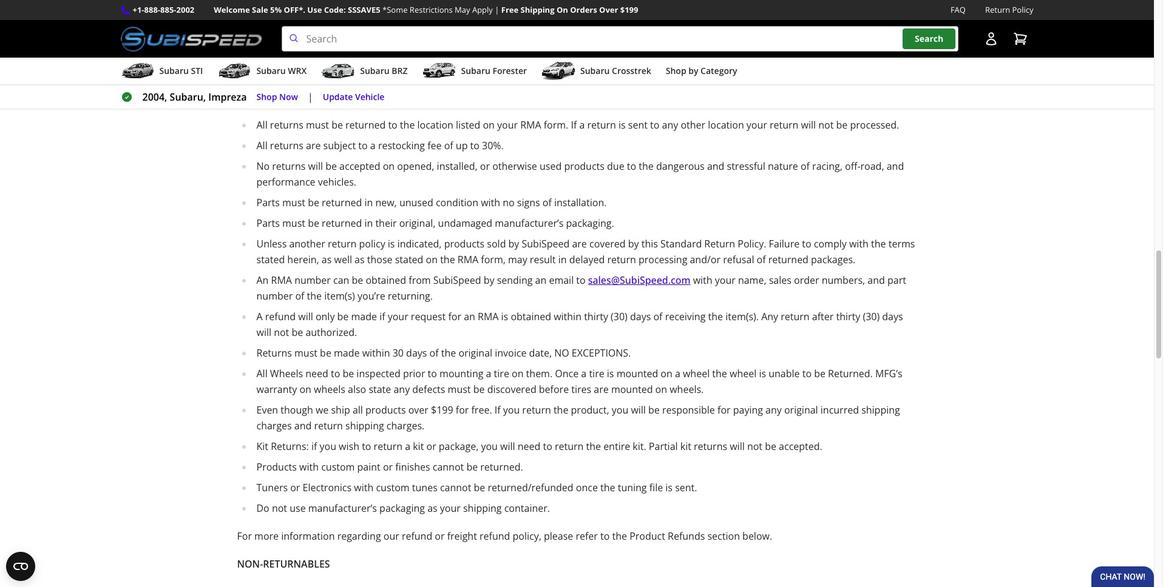 Task type: describe. For each thing, give the bounding box(es) containing it.
1 thirty from the left
[[584, 310, 609, 324]]

an for email
[[535, 274, 547, 287]]

wrx
[[288, 65, 307, 77]]

wheels
[[270, 368, 303, 381]]

an
[[257, 274, 269, 287]]

be down authorized.
[[320, 347, 332, 360]]

be up subject
[[332, 119, 343, 132]]

invoice
[[495, 347, 527, 360]]

and left stressful at the top right of page
[[708, 160, 725, 173]]

delayed
[[570, 253, 605, 267]]

return up well
[[328, 238, 357, 251]]

return down before at the left of page
[[523, 404, 551, 417]]

used
[[540, 160, 562, 173]]

your up the freight
[[440, 502, 461, 516]]

is left sent
[[619, 119, 626, 132]]

+1-888-885-2002 link
[[133, 4, 195, 16]]

refusal
[[724, 253, 755, 267]]

return up nature
[[770, 119, 799, 132]]

use
[[308, 4, 322, 15]]

0 vertical spatial a
[[411, 91, 417, 104]]

cannot for tunes
[[440, 482, 472, 495]]

subispeed logo image
[[121, 26, 262, 52]]

the down indicated, in the top of the page
[[440, 253, 455, 267]]

returns:
[[271, 440, 309, 454]]

to up wheels
[[331, 368, 340, 381]]

product,
[[571, 404, 610, 417]]

standard
[[661, 238, 702, 251]]

once
[[576, 482, 598, 495]]

return down we
[[314, 420, 343, 433]]

policy,
[[513, 530, 542, 544]]

by down form,
[[484, 274, 495, 287]]

*some
[[383, 4, 408, 15]]

on up discovered
[[512, 368, 524, 381]]

1 horizontal spatial number
[[295, 274, 331, 287]]

to right wish
[[362, 440, 371, 454]]

1 horizontal spatial as
[[355, 253, 365, 267]]

no
[[503, 196, 515, 210]]

packaging
[[380, 502, 425, 516]]

or up use
[[290, 482, 300, 495]]

finishes
[[396, 461, 430, 474]]

kit
[[257, 440, 269, 454]]

1 wheel from the left
[[683, 368, 710, 381]]

or left the freight
[[435, 530, 445, 544]]

1 tire from the left
[[494, 368, 510, 381]]

returns for will
[[272, 160, 306, 173]]

0 vertical spatial |
[[495, 4, 500, 15]]

even
[[257, 404, 278, 417]]

obtained inside a refund will only be made if your request for an rma is obtained within thirty (30) days of receiving the item(s). any return after thirty (30) days will not be authorized.
[[511, 310, 552, 324]]

any
[[762, 310, 779, 324]]

of right "signs"
[[543, 196, 552, 210]]

your inside with your name, sales order numbers, and part number of the item(s) you're returning.
[[715, 274, 736, 287]]

and right road,
[[887, 160, 905, 173]]

rma right an
[[271, 274, 292, 287]]

be down vehicles.
[[308, 196, 319, 210]]

2 kit from the left
[[681, 440, 692, 454]]

be left "processed."
[[837, 119, 848, 132]]

for inside a refund will only be made if your request for an rma is obtained within thirty (30) days of receiving the item(s). any return after thirty (30) days will not be authorized.
[[449, 310, 462, 324]]

be inside even though we ship all products over $199 for free. if you return the product, you will be responsible for paying any original incurred shipping charges and return shipping charges.
[[649, 404, 660, 417]]

well
[[334, 253, 352, 267]]

processed.
[[851, 119, 900, 132]]

2 wheel from the left
[[730, 368, 757, 381]]

unused
[[400, 196, 434, 210]]

though
[[281, 404, 313, 417]]

cannot for finishes
[[433, 461, 464, 474]]

by left this
[[629, 238, 639, 251]]

search button
[[903, 29, 956, 49]]

off-
[[846, 160, 861, 173]]

subaru for subaru wrx
[[257, 65, 286, 77]]

885-
[[160, 4, 176, 15]]

0 horizontal spatial within
[[362, 347, 390, 360]]

rma inside a refund will only be made if your request for an rma is obtained within thirty (30) days of receiving the item(s). any return after thirty (30) days will not be authorized.
[[478, 310, 499, 324]]

returned up "all returns are subject to a restocking fee of up to 30%."
[[346, 119, 386, 132]]

you down discovered
[[503, 404, 520, 417]]

faq link
[[951, 4, 966, 16]]

to up accepted at the top left of the page
[[359, 139, 368, 153]]

your down processed*
[[747, 119, 768, 132]]

policy.
[[738, 238, 767, 251]]

be up free.
[[474, 383, 485, 397]]

0 horizontal spatial shipping
[[346, 420, 384, 433]]

other
[[681, 119, 706, 132]]

0 vertical spatial obtained
[[366, 274, 406, 287]]

do not use manufacturer's packaging as your shipping container.
[[257, 502, 553, 516]]

is inside a refund will only be made if your request for an rma is obtained within thirty (30) days of receiving the item(s). any return after thirty (30) days will not be authorized.
[[501, 310, 509, 324]]

$199
[[621, 4, 639, 15]]

return up products with custom paint or finishes cannot be returned.
[[374, 440, 403, 454]]

sale
[[252, 4, 268, 15]]

do
[[257, 502, 270, 516]]

$199 for
[[431, 404, 469, 417]]

return down even though we ship all products over $199 for free. if you return the product, you will be responsible for paying any original incurred shipping charges and return shipping charges.
[[555, 440, 584, 454]]

a subaru brz thumbnail image image
[[321, 62, 355, 80]]

numbers,
[[822, 274, 866, 287]]

is down the exceptions.
[[607, 368, 614, 381]]

return inside return policy link
[[986, 4, 1011, 15]]

subaru crosstrek button
[[542, 60, 652, 85]]

to right unable at the bottom of page
[[803, 368, 812, 381]]

1 horizontal spatial refund
[[402, 530, 433, 544]]

subaru brz
[[360, 65, 408, 77]]

sales@subispeed.com
[[588, 274, 691, 287]]

the inside a refund will only be made if your request for an rma is obtained within thirty (30) days of receiving the item(s). any return after thirty (30) days will not be authorized.
[[709, 310, 723, 324]]

to up defects
[[428, 368, 437, 381]]

the left the product
[[613, 530, 627, 544]]

you left wish
[[320, 440, 336, 454]]

return inside a refund will only be made if your request for an rma is obtained within thirty (30) days of receiving the item(s). any return after thirty (30) days will not be authorized.
[[781, 310, 810, 324]]

1 horizontal spatial custom
[[376, 482, 410, 495]]

will inside no returns will be accepted on opened, installed, or otherwise used products due to the dangerous and stressful nature of racing, off-road, and performance vehicles.
[[308, 160, 323, 173]]

subaru forester
[[461, 65, 527, 77]]

the inside no returns will be accepted on opened, installed, or otherwise used products due to the dangerous and stressful nature of racing, off-road, and performance vehicles.
[[639, 160, 654, 173]]

all for all returns are subject to a restocking fee of up to 30%.
[[257, 139, 268, 153]]

return down covered
[[608, 253, 636, 267]]

item(s)
[[324, 290, 355, 303]]

with left no
[[481, 196, 501, 210]]

shop
[[301, 35, 323, 48]]

subaru brz button
[[321, 60, 408, 85]]

update
[[323, 91, 353, 103]]

will left only at the bottom left of the page
[[298, 310, 313, 324]]

subaru for subaru crosstrek
[[581, 65, 610, 77]]

2 tire from the left
[[589, 368, 605, 381]]

not up racing, at the right top of page
[[819, 119, 834, 132]]

2 horizontal spatial refund
[[480, 530, 510, 544]]

all returns are subject to a restocking fee of up to 30%.
[[257, 139, 504, 153]]

performance
[[257, 176, 316, 189]]

nature
[[768, 160, 799, 173]]

prior
[[403, 368, 425, 381]]

be right only at the bottom left of the page
[[337, 310, 349, 324]]

1 horizontal spatial need
[[518, 440, 541, 454]]

for inside even though we ship all products over $199 for free. if you return the product, you will be responsible for paying any original incurred shipping charges and return shipping charges.
[[718, 404, 731, 417]]

1 vertical spatial |
[[308, 91, 313, 104]]

your up 30%.
[[497, 119, 518, 132]]

to inside no returns will be accepted on opened, installed, or otherwise used products due to the dangerous and stressful nature of racing, off-road, and performance vehicles.
[[627, 160, 637, 173]]

the left terms
[[872, 238, 887, 251]]

a up accepted at the top left of the page
[[370, 139, 376, 153]]

to inside unless another return policy is indicated, products sold by subispeed are covered by this standard return policy. failure to comply with the terms stated herein, as well as those stated on the rma form, may result in delayed return processing and/or refusal of returned packages.
[[803, 238, 812, 251]]

sending
[[497, 274, 533, 287]]

be down returned.
[[474, 482, 486, 495]]

2 stated from the left
[[395, 253, 424, 267]]

returned down vehicles.
[[322, 196, 362, 210]]

with down 'paint'
[[354, 482, 374, 495]]

charges.
[[387, 420, 425, 433]]

them.
[[526, 368, 553, 381]]

0 horizontal spatial as
[[322, 253, 332, 267]]

more
[[255, 530, 279, 544]]

will
[[637, 91, 659, 104]]

not down paying
[[748, 440, 763, 454]]

for more information regarding our refund or freight refund policy, please refer to the product refunds section below.
[[237, 530, 773, 544]]

or right 'paint'
[[383, 461, 393, 474]]

a right form.
[[580, 119, 585, 132]]

sssave5
[[348, 4, 381, 15]]

returns must be made within 30 days of the original invoice date, no exceptions.
[[257, 347, 631, 360]]

you right product,
[[612, 404, 629, 417]]

with inside with your name, sales order numbers, and part number of the item(s) you're returning.
[[693, 274, 713, 287]]

is right file
[[666, 482, 673, 495]]

be right can
[[352, 274, 363, 287]]

paint
[[357, 461, 381, 474]]

labor
[[257, 14, 283, 27]]

to right the up
[[470, 139, 480, 153]]

be up tuners or electronics with custom tunes cannot be returned/refunded once the tuning file is sent.
[[467, 461, 478, 474]]

on
[[557, 4, 568, 15]]

products inside even though we ship all products over $199 for free. if you return the product, you will be responsible for paying any original incurred shipping charges and return shipping charges.
[[366, 404, 406, 417]]

shop for shop by category
[[666, 65, 687, 77]]

sent.
[[676, 482, 698, 495]]

open widget image
[[6, 553, 35, 582]]

products inside unless another return policy is indicated, products sold by subispeed are covered by this standard return policy. failure to comply with the terms stated herein, as well as those stated on the rma form, may result in delayed return processing and/or refusal of returned packages.
[[444, 238, 485, 251]]

the left entire
[[586, 440, 601, 454]]

for
[[237, 530, 252, 544]]

due
[[607, 160, 625, 173]]

the up mounting
[[441, 347, 456, 360]]

the up restocking at the top left of page
[[400, 119, 415, 132]]

subaru wrx button
[[218, 60, 307, 85]]

1 stated from the left
[[257, 253, 285, 267]]

be up also at the left bottom of page
[[343, 368, 354, 381]]

0 horizontal spatial days
[[406, 347, 427, 360]]

rma left form.
[[521, 119, 542, 132]]

on up though
[[300, 383, 312, 397]]

not right do
[[272, 502, 287, 516]]

must inside "all wheels need to be inspected prior to mounting a tire on them. once a tire is mounted on a wheel the wheel is unable to be returned. mfg's warranty on wheels also state any defects must be discovered before tires are mounted on wheels."
[[448, 383, 471, 397]]

wish
[[339, 440, 360, 454]]

may
[[508, 253, 528, 267]]

vehicle
[[355, 91, 385, 103]]

condition
[[436, 196, 479, 210]]

unless another return policy is indicated, products sold by subispeed are covered by this standard return policy. failure to comply with the terms stated herein, as well as those stated on the rma form, may result in delayed return processing and/or refusal of returned packages.
[[257, 238, 916, 267]]

processed*
[[699, 91, 758, 104]]

number inside with your name, sales order numbers, and part number of the item(s) you're returning.
[[257, 290, 293, 303]]

returned up well
[[322, 217, 362, 230]]

on inside no returns will be accepted on opened, installed, or otherwise used products due to the dangerous and stressful nature of racing, off-road, and performance vehicles.
[[383, 160, 395, 173]]

subaru for subaru forester
[[461, 65, 491, 77]]

you up returned.
[[481, 440, 498, 454]]

or left package,
[[427, 440, 437, 454]]

file
[[650, 482, 663, 495]]

the inside "all wheels need to be inspected prior to mounting a tire on them. once a tire is mounted on a wheel the wheel is unable to be returned. mfg's warranty on wheels also state any defects must be discovered before tires are mounted on wheels."
[[713, 368, 728, 381]]

3rd
[[257, 35, 272, 48]]

not inside a refund will only be made if your request for an rma is obtained within thirty (30) days of receiving the item(s). any return after thirty (30) days will not be authorized.
[[274, 326, 289, 340]]

email
[[549, 274, 574, 287]]

0 horizontal spatial original
[[459, 347, 493, 360]]

without
[[364, 91, 408, 104]]

of right the 30 at the bottom left of page
[[430, 347, 439, 360]]

terms
[[889, 238, 916, 251]]

returns
[[257, 347, 292, 360]]

of inside with your name, sales order numbers, and part number of the item(s) you're returning.
[[295, 290, 305, 303]]

*all
[[237, 91, 259, 104]]

will up racing, at the right top of page
[[802, 119, 816, 132]]

form.
[[544, 119, 569, 132]]

will up returned.
[[501, 440, 515, 454]]

to up restocking at the top left of page
[[388, 119, 398, 132]]

with inside unless another return policy is indicated, products sold by subispeed are covered by this standard return policy. failure to comply with the terms stated herein, as well as those stated on the rma form, may result in delayed return processing and/or refusal of returned packages.
[[850, 238, 869, 251]]

must for parts must be returned in new, unused condition with no signs of installation.
[[282, 196, 306, 210]]

herein,
[[288, 253, 319, 267]]

accepted
[[340, 160, 381, 173]]

is left unable at the bottom of page
[[760, 368, 767, 381]]

need inside "all wheels need to be inspected prior to mounting a tire on them. once a tire is mounted on a wheel the wheel is unable to be returned. mfg's warranty on wheels also state any defects must be discovered before tires are mounted on wheels."
[[306, 368, 328, 381]]

on right listed
[[483, 119, 495, 132]]

of left the up
[[444, 139, 454, 153]]

to right sent
[[651, 119, 660, 132]]

must up subject
[[306, 119, 329, 132]]

a subaru crosstrek thumbnail image image
[[542, 62, 576, 80]]

to right refer
[[601, 530, 610, 544]]

be left accepted.
[[765, 440, 777, 454]]

returnables
[[263, 558, 330, 572]]

to right email
[[577, 274, 586, 287]]

with up electronics on the left bottom of page
[[299, 461, 319, 474]]

new,
[[376, 196, 397, 210]]

below.
[[743, 530, 773, 544]]

a subaru sti thumbnail image image
[[121, 62, 155, 80]]

please
[[544, 530, 574, 544]]

the right "once"
[[601, 482, 616, 495]]

in inside unless another return policy is indicated, products sold by subispeed are covered by this standard return policy. failure to comply with the terms stated herein, as well as those stated on the rma form, may result in delayed return processing and/or refusal of returned packages.
[[559, 253, 567, 267]]

0 vertical spatial shipping
[[862, 404, 901, 417]]



Task type: vqa. For each thing, say whether or not it's contained in the screenshot.
refer
yes



Task type: locate. For each thing, give the bounding box(es) containing it.
2 parts from the top
[[257, 217, 280, 230]]

sent
[[629, 119, 648, 132]]

1 horizontal spatial days
[[630, 310, 651, 324]]

0 horizontal spatial custom
[[321, 461, 355, 474]]

(30) down numbers,
[[863, 310, 880, 324]]

your down refusal
[[715, 274, 736, 287]]

subaru up "merchandise"
[[461, 65, 491, 77]]

3 all from the top
[[257, 368, 268, 381]]

must down performance
[[282, 196, 306, 210]]

1 horizontal spatial a
[[411, 91, 417, 104]]

a subaru forester thumbnail image image
[[422, 62, 456, 80]]

with your name, sales order numbers, and part number of the item(s) you're returning.
[[257, 274, 907, 303]]

installed,
[[437, 160, 478, 173]]

0 vertical spatial number
[[295, 274, 331, 287]]

0 vertical spatial all
[[257, 119, 268, 132]]

2 (30) from the left
[[863, 310, 880, 324]]

all returns must be returned to the location listed on your rma form. if a return is sent to any other location your return will not be processed.
[[257, 119, 900, 132]]

we
[[316, 404, 329, 417]]

no returns will be accepted on opened, installed, or otherwise used products due to the dangerous and stressful nature of racing, off-road, and performance vehicles.
[[257, 160, 905, 189]]

by left category
[[689, 65, 699, 77]]

all for all returns must be returned to the location listed on your rma form. if a return is sent to any other location your return will not be processed.
[[257, 119, 268, 132]]

are inside unless another return policy is indicated, products sold by subispeed are covered by this standard return policy. failure to comply with the terms stated herein, as well as those stated on the rma form, may result in delayed return processing and/or refusal of returned packages.
[[572, 238, 587, 251]]

returns inside no returns will be accepted on opened, installed, or otherwise used products due to the dangerous and stressful nature of racing, off-road, and performance vehicles.
[[272, 160, 306, 173]]

1 vertical spatial all
[[257, 139, 268, 153]]

tire down the exceptions.
[[589, 368, 605, 381]]

will down paying
[[730, 440, 745, 454]]

all
[[353, 404, 363, 417]]

search
[[915, 33, 944, 45]]

manufacturer's down electronics on the left bottom of page
[[308, 502, 377, 516]]

within inside a refund will only be made if your request for an rma is obtained within thirty (30) days of receiving the item(s). any return after thirty (30) days will not be authorized.
[[554, 310, 582, 324]]

unless
[[257, 238, 287, 251]]

electronics
[[303, 482, 352, 495]]

no
[[555, 347, 570, 360]]

installation.
[[555, 196, 607, 210]]

0 vertical spatial shop
[[666, 65, 687, 77]]

1 vertical spatial made
[[334, 347, 360, 360]]

0 horizontal spatial obtained
[[366, 274, 406, 287]]

responsible
[[663, 404, 715, 417]]

subaru wrx
[[257, 65, 307, 77]]

an down an rma number can be obtained from subispeed by sending an email to sales@subispeed.com on the top of the page
[[464, 310, 476, 324]]

1 vertical spatial for
[[718, 404, 731, 417]]

discovered
[[488, 383, 537, 397]]

in for their
[[365, 217, 373, 230]]

0 horizontal spatial number
[[257, 290, 293, 303]]

2 vertical spatial are
[[594, 383, 609, 397]]

returns for must
[[270, 119, 304, 132]]

return
[[419, 91, 457, 104]]

refunds
[[668, 530, 705, 544]]

information
[[281, 530, 335, 544]]

is right policy on the left
[[388, 238, 395, 251]]

faq
[[951, 4, 966, 15]]

0 horizontal spatial for
[[449, 310, 462, 324]]

now
[[279, 91, 298, 103]]

1 horizontal spatial if
[[571, 119, 577, 132]]

0 vertical spatial are
[[306, 139, 321, 153]]

any left other on the right of the page
[[662, 119, 679, 132]]

return down the (rma)
[[588, 119, 616, 132]]

your down returning.
[[388, 310, 409, 324]]

be inside no returns will be accepted on opened, installed, or otherwise used products due to the dangerous and stressful nature of racing, off-road, and performance vehicles.
[[326, 160, 337, 173]]

1 vertical spatial in
[[365, 217, 373, 230]]

1 horizontal spatial within
[[554, 310, 582, 324]]

returns for are
[[270, 139, 304, 153]]

1 location from the left
[[418, 119, 454, 132]]

a down an
[[257, 310, 263, 324]]

2 all from the top
[[257, 139, 268, 153]]

1 horizontal spatial thirty
[[837, 310, 861, 324]]

1 horizontal spatial tire
[[589, 368, 605, 381]]

by inside dropdown button
[[689, 65, 699, 77]]

shop left now
[[257, 91, 277, 103]]

to down even though we ship all products over $199 for free. if you return the product, you will be responsible for paying any original incurred shipping charges and return shipping charges.
[[543, 440, 553, 454]]

and inside with your name, sales order numbers, and part number of the item(s) you're returning.
[[868, 274, 885, 287]]

0 horizontal spatial location
[[418, 119, 454, 132]]

1 vertical spatial original
[[785, 404, 819, 417]]

1 horizontal spatial products
[[444, 238, 485, 251]]

2 vertical spatial all
[[257, 368, 268, 381]]

once
[[555, 368, 579, 381]]

wheels
[[314, 383, 346, 397]]

an inside a refund will only be made if your request for an rma is obtained within thirty (30) days of receiving the item(s). any return after thirty (30) days will not be authorized.
[[464, 310, 476, 324]]

0 vertical spatial any
[[662, 119, 679, 132]]

30
[[393, 347, 404, 360]]

0 horizontal spatial wheel
[[683, 368, 710, 381]]

an left email
[[535, 274, 547, 287]]

0 horizontal spatial thirty
[[584, 310, 609, 324]]

1 vertical spatial if
[[495, 404, 501, 417]]

refund right our
[[402, 530, 433, 544]]

mounted
[[617, 368, 659, 381], [612, 383, 653, 397]]

must for parts must be returned in their original, undamaged manufacturer's packaging.
[[282, 217, 306, 230]]

any inside even though we ship all products over $199 for free. if you return the product, you will be responsible for paying any original incurred shipping charges and return shipping charges.
[[766, 404, 782, 417]]

merchandise
[[459, 91, 526, 104]]

sales@subispeed.com link
[[588, 274, 691, 287]]

must up wheels
[[295, 347, 318, 360]]

3 subaru from the left
[[360, 65, 390, 77]]

be left "returned."
[[815, 368, 826, 381]]

search input field
[[282, 26, 959, 52]]

in for new,
[[365, 196, 373, 210]]

cannot down package,
[[433, 461, 464, 474]]

2 horizontal spatial days
[[883, 310, 904, 324]]

subaru forester button
[[422, 60, 527, 85]]

1 vertical spatial are
[[572, 238, 587, 251]]

1 horizontal spatial obtained
[[511, 310, 552, 324]]

if down you're
[[380, 310, 385, 324]]

1 horizontal spatial location
[[708, 119, 745, 132]]

any right paying
[[766, 404, 782, 417]]

0 vertical spatial products
[[565, 160, 605, 173]]

2 location from the left
[[708, 119, 745, 132]]

will inside even though we ship all products over $199 for free. if you return the product, you will be responsible for paying any original incurred shipping charges and return shipping charges.
[[631, 404, 646, 417]]

of left receiving
[[654, 310, 663, 324]]

must
[[306, 119, 329, 132], [282, 196, 306, 210], [282, 217, 306, 230], [295, 347, 318, 360], [448, 383, 471, 397]]

all down *all
[[257, 119, 268, 132]]

0 horizontal spatial need
[[306, 368, 328, 381]]

returned inside unless another return policy is indicated, products sold by subispeed are covered by this standard return policy. failure to comply with the terms stated herein, as well as those stated on the rma form, may result in delayed return processing and/or refusal of returned packages.
[[769, 253, 809, 267]]

*some restrictions may apply | free shipping on orders over $199
[[383, 4, 639, 15]]

1 vertical spatial mounted
[[612, 383, 653, 397]]

any down prior
[[394, 383, 410, 397]]

2 subaru from the left
[[257, 65, 286, 77]]

with
[[481, 196, 501, 210], [850, 238, 869, 251], [693, 274, 713, 287], [299, 461, 319, 474], [354, 482, 374, 495]]

a refund will only be made if your request for an rma is obtained within thirty (30) days of receiving the item(s). any return after thirty (30) days will not be authorized.
[[257, 310, 904, 340]]

0 vertical spatial need
[[306, 368, 328, 381]]

in left new,
[[365, 196, 373, 210]]

racing,
[[813, 160, 843, 173]]

0 vertical spatial custom
[[321, 461, 355, 474]]

if right returns:
[[312, 440, 317, 454]]

1 vertical spatial need
[[518, 440, 541, 454]]

kit up the finishes
[[413, 440, 424, 454]]

is inside unless another return policy is indicated, products sold by subispeed are covered by this standard return policy. failure to comply with the terms stated herein, as well as those stated on the rma form, may result in delayed return processing and/or refusal of returned packages.
[[388, 238, 395, 251]]

1 horizontal spatial if
[[380, 310, 385, 324]]

in right result on the top left of page
[[559, 253, 567, 267]]

1 horizontal spatial any
[[662, 119, 679, 132]]

and left part
[[868, 274, 885, 287]]

2 vertical spatial products
[[366, 404, 406, 417]]

all inside "all wheels need to be inspected prior to mounting a tire on them. once a tire is mounted on a wheel the wheel is unable to be returned. mfg's warranty on wheels also state any defects must be discovered before tires are mounted on wheels."
[[257, 368, 268, 381]]

2 horizontal spatial shipping
[[862, 404, 901, 417]]

will up returns
[[257, 326, 272, 340]]

1 horizontal spatial wheel
[[730, 368, 757, 381]]

number
[[295, 274, 331, 287], [257, 290, 293, 303]]

stated down indicated, in the top of the page
[[395, 253, 424, 267]]

by up "may" in the left of the page
[[509, 238, 520, 251]]

on inside unless another return policy is indicated, products sold by subispeed are covered by this standard return policy. failure to comply with the terms stated herein, as well as those stated on the rma form, may result in delayed return processing and/or refusal of returned packages.
[[426, 253, 438, 267]]

this
[[642, 238, 658, 251]]

may
[[455, 4, 470, 15]]

refund up returns
[[265, 310, 296, 324]]

0 horizontal spatial if
[[495, 404, 501, 417]]

1 vertical spatial shop
[[257, 91, 277, 103]]

order
[[795, 274, 820, 287]]

original up accepted.
[[785, 404, 819, 417]]

1 horizontal spatial return
[[986, 4, 1011, 15]]

2 horizontal spatial as
[[428, 502, 438, 516]]

ship
[[331, 404, 350, 417]]

the
[[400, 119, 415, 132], [639, 160, 654, 173], [872, 238, 887, 251], [440, 253, 455, 267], [307, 290, 322, 303], [709, 310, 723, 324], [441, 347, 456, 360], [713, 368, 728, 381], [554, 404, 569, 417], [586, 440, 601, 454], [601, 482, 616, 495], [613, 530, 627, 544]]

1 horizontal spatial shop
[[666, 65, 687, 77]]

made down you're
[[351, 310, 377, 324]]

days down sales@subispeed.com link
[[630, 310, 651, 324]]

of
[[444, 139, 454, 153], [801, 160, 810, 173], [543, 196, 552, 210], [757, 253, 766, 267], [295, 290, 305, 303], [654, 310, 663, 324], [430, 347, 439, 360]]

are left subject
[[306, 139, 321, 153]]

made
[[351, 310, 377, 324], [334, 347, 360, 360]]

0 vertical spatial within
[[554, 310, 582, 324]]

0 vertical spatial mounted
[[617, 368, 659, 381]]

number down an
[[257, 290, 293, 303]]

0 vertical spatial if
[[380, 310, 385, 324]]

subaru
[[159, 65, 189, 77], [257, 65, 286, 77], [360, 65, 390, 77], [461, 65, 491, 77], [581, 65, 610, 77]]

1 vertical spatial products
[[444, 238, 485, 251]]

partial
[[649, 440, 678, 454]]

(rma)
[[608, 91, 635, 104]]

made inside a refund will only be made if your request for an rma is obtained within thirty (30) days of receiving the item(s). any return after thirty (30) days will not be authorized.
[[351, 310, 377, 324]]

a down charges.
[[405, 440, 411, 454]]

1 horizontal spatial kit
[[681, 440, 692, 454]]

2 horizontal spatial any
[[766, 404, 782, 417]]

0 horizontal spatial a
[[257, 310, 263, 324]]

dangerous
[[657, 160, 705, 173]]

1 vertical spatial subispeed
[[434, 274, 481, 287]]

2004, subaru, impreza
[[142, 91, 247, 104]]

1 horizontal spatial an
[[535, 274, 547, 287]]

form,
[[481, 253, 506, 267]]

return up and/or
[[705, 238, 736, 251]]

2 vertical spatial in
[[559, 253, 567, 267]]

the inside with your name, sales order numbers, and part number of the item(s) you're returning.
[[307, 290, 322, 303]]

if inside a refund will only be made if your request for an rma is obtained within thirty (30) days of receiving the item(s). any return after thirty (30) days will not be authorized.
[[380, 310, 385, 324]]

location up fee
[[418, 119, 454, 132]]

subispeed right the from
[[434, 274, 481, 287]]

an for rma
[[464, 310, 476, 324]]

on down indicated, in the top of the page
[[426, 253, 438, 267]]

cannot
[[433, 461, 464, 474], [440, 482, 472, 495]]

or down 30%.
[[480, 160, 490, 173]]

a right mounting
[[486, 368, 492, 381]]

indicated,
[[398, 238, 442, 251]]

any inside "all wheels need to be inspected prior to mounting a tire on them. once a tire is mounted on a wheel the wheel is unable to be returned. mfg's warranty on wheels also state any defects must be discovered before tires are mounted on wheels."
[[394, 383, 410, 397]]

products down state
[[366, 404, 406, 417]]

warranty
[[257, 383, 297, 397]]

button image
[[984, 32, 999, 46]]

be up another
[[308, 217, 319, 230]]

1 vertical spatial manufacturer's
[[308, 502, 377, 516]]

subaru inside dropdown button
[[581, 65, 610, 77]]

0 horizontal spatial any
[[394, 383, 410, 397]]

of inside no returns will be accepted on opened, installed, or otherwise used products due to the dangerous and stressful nature of racing, off-road, and performance vehicles.
[[801, 160, 810, 173]]

a up wheels.
[[675, 368, 681, 381]]

must for returns must be made within 30 days of the original invoice date, no exceptions.
[[295, 347, 318, 360]]

1 vertical spatial if
[[312, 440, 317, 454]]

signs
[[517, 196, 540, 210]]

parts up the unless
[[257, 217, 280, 230]]

on up wheels.
[[661, 368, 673, 381]]

0 vertical spatial for
[[449, 310, 462, 324]]

0 horizontal spatial stated
[[257, 253, 285, 267]]

after
[[813, 310, 834, 324]]

your inside a refund will only be made if your request for an rma is obtained within thirty (30) days of receiving the item(s). any return after thirty (30) days will not be authorized.
[[388, 310, 409, 324]]

if inside even though we ship all products over $199 for free. if you return the product, you will be responsible for paying any original incurred shipping charges and return shipping charges.
[[495, 404, 501, 417]]

1 parts from the top
[[257, 196, 280, 210]]

within
[[554, 310, 582, 324], [362, 347, 390, 360]]

products inside no returns will be accepted on opened, installed, or otherwise used products due to the dangerous and stressful nature of racing, off-road, and performance vehicles.
[[565, 160, 605, 173]]

policy
[[359, 238, 386, 251]]

parts for parts must be returned in their original, undamaged manufacturer's packaging.
[[257, 217, 280, 230]]

a inside a refund will only be made if your request for an rma is obtained within thirty (30) days of receiving the item(s). any return after thirty (30) days will not be authorized.
[[257, 310, 263, 324]]

all up warranty
[[257, 368, 268, 381]]

opened,
[[397, 160, 435, 173]]

tire
[[494, 368, 510, 381], [589, 368, 605, 381]]

comply
[[814, 238, 847, 251]]

2 vertical spatial shipping
[[463, 502, 502, 516]]

the up only at the bottom left of the page
[[307, 290, 322, 303]]

0 horizontal spatial manufacturer's
[[308, 502, 377, 516]]

or inside no returns will be accepted on opened, installed, or otherwise used products due to the dangerous and stressful nature of racing, off-road, and performance vehicles.
[[480, 160, 490, 173]]

with down and/or
[[693, 274, 713, 287]]

all for all wheels need to be inspected prior to mounting a tire on them. once a tire is mounted on a wheel the wheel is unable to be returned. mfg's warranty on wheels also state any defects must be discovered before tires are mounted on wheels.
[[257, 368, 268, 381]]

the down before at the left of page
[[554, 404, 569, 417]]

a up tires
[[582, 368, 587, 381]]

0 horizontal spatial return
[[705, 238, 736, 251]]

1 vertical spatial an
[[464, 310, 476, 324]]

return right any in the bottom of the page
[[781, 310, 810, 324]]

policy
[[1013, 4, 1034, 15]]

for
[[449, 310, 462, 324], [718, 404, 731, 417]]

subaru for subaru sti
[[159, 65, 189, 77]]

1 vertical spatial shipping
[[346, 420, 384, 433]]

1 vertical spatial cannot
[[440, 482, 472, 495]]

of down the policy.
[[757, 253, 766, 267]]

your
[[497, 119, 518, 132], [747, 119, 768, 132], [715, 274, 736, 287], [388, 310, 409, 324], [440, 502, 461, 516]]

return policy link
[[986, 4, 1034, 16]]

1 horizontal spatial manufacturer's
[[495, 217, 564, 230]]

shop for shop now
[[257, 91, 277, 103]]

welcome
[[214, 4, 250, 15]]

2 thirty from the left
[[837, 310, 861, 324]]

subaru crosstrek
[[581, 65, 652, 77]]

of inside a refund will only be made if your request for an rma is obtained within thirty (30) days of receiving the item(s). any return after thirty (30) days will not be authorized.
[[654, 310, 663, 324]]

0 vertical spatial made
[[351, 310, 377, 324]]

product
[[630, 530, 666, 544]]

of inside unless another return policy is indicated, products sold by subispeed are covered by this standard return policy. failure to comply with the terms stated herein, as well as those stated on the rma form, may result in delayed return processing and/or refusal of returned packages.
[[757, 253, 766, 267]]

2 horizontal spatial products
[[565, 160, 605, 173]]

0 vertical spatial an
[[535, 274, 547, 287]]

is up the invoice
[[501, 310, 509, 324]]

non-
[[237, 558, 263, 572]]

on left wheels.
[[656, 383, 668, 397]]

subispeed inside unless another return policy is indicated, products sold by subispeed are covered by this standard return policy. failure to comply with the terms stated herein, as well as those stated on the rma form, may result in delayed return processing and/or refusal of returned packages.
[[522, 238, 570, 251]]

the inside even though we ship all products over $199 for free. if you return the product, you will be responsible for paying any original incurred shipping charges and return shipping charges.
[[554, 404, 569, 417]]

1 horizontal spatial original
[[785, 404, 819, 417]]

a subaru wrx thumbnail image image
[[218, 62, 252, 80]]

rma inside unless another return policy is indicated, products sold by subispeed are covered by this standard return policy. failure to comply with the terms stated herein, as well as those stated on the rma form, may result in delayed return processing and/or refusal of returned packages.
[[458, 253, 479, 267]]

thirty down with your name, sales order numbers, and part number of the item(s) you're returning.
[[584, 310, 609, 324]]

to right failure
[[803, 238, 812, 251]]

| left free
[[495, 4, 500, 15]]

return inside unless another return policy is indicated, products sold by subispeed are covered by this standard return policy. failure to comply with the terms stated herein, as well as those stated on the rma form, may result in delayed return processing and/or refusal of returned packages.
[[705, 238, 736, 251]]

refund left policy, on the bottom left
[[480, 530, 510, 544]]

those
[[367, 253, 393, 267]]

wheels.
[[670, 383, 704, 397]]

1 vertical spatial parts
[[257, 217, 280, 230]]

original
[[459, 347, 493, 360], [785, 404, 819, 417]]

0 vertical spatial if
[[571, 119, 577, 132]]

subaru inside dropdown button
[[257, 65, 286, 77]]

be
[[332, 119, 343, 132], [837, 119, 848, 132], [326, 160, 337, 173], [308, 196, 319, 210], [308, 217, 319, 230], [352, 274, 363, 287], [337, 310, 349, 324], [292, 326, 303, 340], [320, 347, 332, 360], [343, 368, 354, 381], [815, 368, 826, 381], [474, 383, 485, 397], [649, 404, 660, 417], [765, 440, 777, 454], [467, 461, 478, 474], [474, 482, 486, 495]]

return left policy
[[986, 4, 1011, 15]]

0 horizontal spatial kit
[[413, 440, 424, 454]]

custom up electronics on the left bottom of page
[[321, 461, 355, 474]]

0 horizontal spatial |
[[308, 91, 313, 104]]

brz
[[392, 65, 408, 77]]

1 horizontal spatial shipping
[[463, 502, 502, 516]]

subaru for subaru brz
[[360, 65, 390, 77]]

4 subaru from the left
[[461, 65, 491, 77]]

1 vertical spatial custom
[[376, 482, 410, 495]]

category
[[701, 65, 738, 77]]

within up "inspected"
[[362, 347, 390, 360]]

0 horizontal spatial products
[[366, 404, 406, 417]]

from
[[409, 274, 431, 287]]

0 vertical spatial subispeed
[[522, 238, 570, 251]]

0 vertical spatial cannot
[[433, 461, 464, 474]]

0 horizontal spatial if
[[312, 440, 317, 454]]

0 horizontal spatial (30)
[[611, 310, 628, 324]]

refund inside a refund will only be made if your request for an rma is obtained within thirty (30) days of receiving the item(s). any return after thirty (30) days will not be authorized.
[[265, 310, 296, 324]]

1 (30) from the left
[[611, 310, 628, 324]]

1 kit from the left
[[413, 440, 424, 454]]

the left the "item(s)."
[[709, 310, 723, 324]]

1 subaru from the left
[[159, 65, 189, 77]]

parts for parts must be returned in new, unused condition with no signs of installation.
[[257, 196, 280, 210]]

original inside even though we ship all products over $199 for free. if you return the product, you will be responsible for paying any original incurred shipping charges and return shipping charges.
[[785, 404, 819, 417]]

an
[[535, 274, 547, 287], [464, 310, 476, 324]]

1 all from the top
[[257, 119, 268, 132]]

packaging.
[[566, 217, 614, 230]]

0 horizontal spatial shop
[[257, 91, 277, 103]]

cannot right tunes
[[440, 482, 472, 495]]

1 horizontal spatial |
[[495, 4, 500, 15]]

and inside even though we ship all products over $199 for free. if you return the product, you will be responsible for paying any original incurred shipping charges and return shipping charges.
[[295, 420, 312, 433]]

0 horizontal spatial subispeed
[[434, 274, 481, 287]]

request
[[411, 310, 446, 324]]

returned/refunded
[[488, 482, 574, 495]]

subaru left wrx
[[257, 65, 286, 77]]

on down "all returns are subject to a restocking fee of up to 30%."
[[383, 160, 395, 173]]

as left well
[[322, 253, 332, 267]]

are inside "all wheels need to be inspected prior to mounting a tire on them. once a tire is mounted on a wheel the wheel is unable to be returned. mfg's warranty on wheels also state any defects must be discovered before tires are mounted on wheels."
[[594, 383, 609, 397]]

within down with your name, sales order numbers, and part number of the item(s) you're returning.
[[554, 310, 582, 324]]

subaru left crosstrek
[[581, 65, 610, 77]]

will
[[802, 119, 816, 132], [308, 160, 323, 173], [298, 310, 313, 324], [257, 326, 272, 340], [631, 404, 646, 417], [501, 440, 515, 454], [730, 440, 745, 454]]

0 horizontal spatial are
[[306, 139, 321, 153]]

1 horizontal spatial stated
[[395, 253, 424, 267]]

1 vertical spatial return
[[705, 238, 736, 251]]

2002
[[176, 4, 195, 15]]

5%
[[270, 4, 282, 15]]

stated
[[257, 253, 285, 267], [395, 253, 424, 267]]

5 subaru from the left
[[581, 65, 610, 77]]

wheel up paying
[[730, 368, 757, 381]]

shop inside dropdown button
[[666, 65, 687, 77]]

be up returns
[[292, 326, 303, 340]]

2004,
[[142, 91, 167, 104]]

1 vertical spatial obtained
[[511, 310, 552, 324]]

if
[[380, 310, 385, 324], [312, 440, 317, 454]]

0 vertical spatial in
[[365, 196, 373, 210]]



